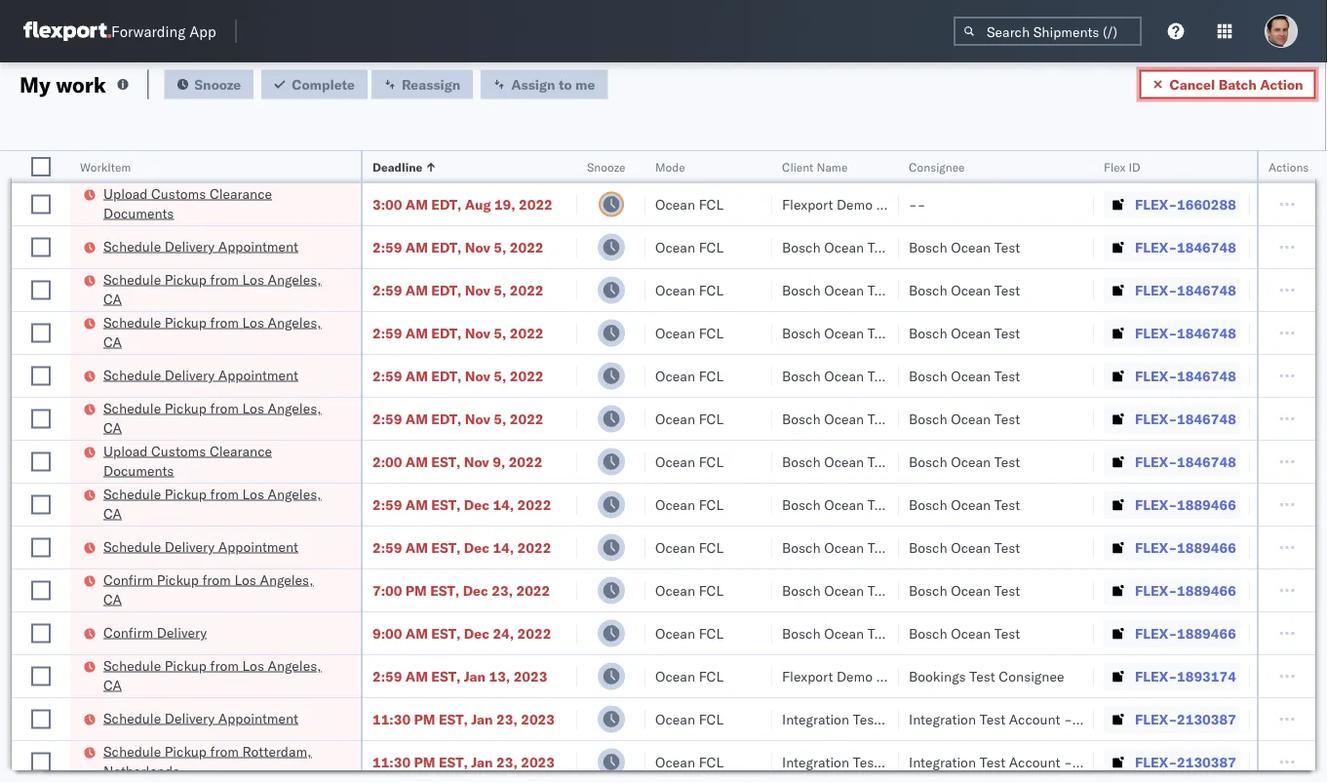 Task type: locate. For each thing, give the bounding box(es) containing it.
2 upload customs clearance documents button from the top
[[103, 441, 335, 482]]

1660288
[[1177, 196, 1236, 213]]

0 vertical spatial confirm
[[103, 571, 153, 588]]

0 vertical spatial jan
[[464, 668, 486, 685]]

resize handle column header for deadline
[[554, 151, 577, 782]]

lhuu7894 for schedule pickup from los angeles, ca
[[1260, 495, 1327, 512]]

gvcu5265
[[1260, 710, 1327, 727], [1260, 753, 1327, 770]]

9,
[[493, 453, 505, 470]]

4 am from the top
[[406, 324, 428, 341]]

1 vertical spatial 2130387
[[1177, 753, 1236, 770]]

gvcu5265 for schedule pickup from rotterdam, netherlands
[[1260, 753, 1327, 770]]

flex-1889466 button
[[1104, 491, 1240, 518], [1104, 491, 1240, 518], [1104, 534, 1240, 561], [1104, 534, 1240, 561], [1104, 577, 1240, 604], [1104, 577, 1240, 604], [1104, 620, 1240, 647], [1104, 620, 1240, 647]]

confirm up confirm delivery
[[103, 571, 153, 588]]

work
[[56, 71, 106, 98]]

0 vertical spatial integration
[[909, 710, 976, 728]]

schedule delivery appointment for 11:30 pm est, jan 23, 2023
[[103, 710, 298, 727]]

angeles, for the confirm pickup from los angeles, ca link
[[260, 571, 314, 588]]

7 am from the top
[[406, 453, 428, 470]]

resize handle column header for consignee
[[1071, 151, 1094, 782]]

6 am from the top
[[406, 410, 428, 427]]

1 vertical spatial upload customs clearance documents
[[103, 442, 272, 479]]

flexport for bookings test consignee
[[782, 668, 833, 685]]

1 vertical spatial pm
[[414, 710, 435, 728]]

1 flex-2130387 from the top
[[1135, 710, 1236, 728]]

2022
[[519, 196, 553, 213], [510, 238, 544, 256], [510, 281, 544, 298], [510, 324, 544, 341], [510, 367, 544, 384], [510, 410, 544, 427], [509, 453, 543, 470], [517, 496, 551, 513], [517, 539, 551, 556], [516, 582, 550, 599], [517, 625, 551, 642]]

2 flexport demo consignee from the top
[[782, 668, 942, 685]]

2 vertical spatial 2023
[[521, 753, 555, 770]]

resize handle column header for flex id
[[1227, 151, 1250, 782]]

11:30
[[373, 710, 411, 728], [373, 753, 411, 770]]

est,
[[431, 453, 461, 470], [431, 496, 461, 513], [431, 539, 461, 556], [430, 582, 460, 599], [431, 625, 461, 642], [431, 668, 461, 685], [439, 710, 468, 728], [439, 753, 468, 770]]

1 resize handle column header from the left
[[47, 151, 70, 782]]

ocean fcl
[[655, 196, 724, 213], [655, 238, 724, 256], [655, 281, 724, 298], [655, 324, 724, 341], [655, 367, 724, 384], [655, 410, 724, 427], [655, 453, 724, 470], [655, 496, 724, 513], [655, 539, 724, 556], [655, 582, 724, 599], [655, 625, 724, 642], [655, 668, 724, 685], [655, 710, 724, 728], [655, 753, 724, 770]]

0 vertical spatial flexport
[[782, 196, 833, 213]]

0 vertical spatial upload
[[103, 185, 148, 202]]

0 vertical spatial 2023
[[514, 668, 547, 685]]

2 2130387 from the top
[[1177, 753, 1236, 770]]

ceau7522 for 2nd schedule pickup from los angeles, ca button from the top of the page
[[1260, 324, 1327, 341]]

0 vertical spatial 11:30 pm est, jan 23, 2023
[[373, 710, 555, 728]]

2:59 am est, dec 14, 2022
[[373, 496, 551, 513], [373, 539, 551, 556]]

1889466
[[1177, 496, 1236, 513], [1177, 539, 1236, 556], [1177, 582, 1236, 599], [1177, 625, 1236, 642]]

2 demo from the top
[[837, 668, 873, 685]]

4 ceau7522 from the top
[[1260, 367, 1327, 384]]

14 flex- from the top
[[1135, 753, 1177, 770]]

0 vertical spatial customs
[[151, 185, 206, 202]]

14,
[[493, 496, 514, 513], [493, 539, 514, 556]]

2 clearance from the top
[[210, 442, 272, 459]]

4 schedule delivery appointment button from the top
[[103, 709, 298, 730]]

customs
[[151, 185, 206, 202], [151, 442, 206, 459]]

3 ceau7522 from the top
[[1260, 324, 1327, 341]]

1 vertical spatial customs
[[151, 442, 206, 459]]

from inside schedule pickup from rotterdam, netherlands
[[210, 743, 239, 760]]

2:59 am est, dec 14, 2022 down 2:00 am est, nov 9, 2022
[[373, 496, 551, 513]]

flex-2130387
[[1135, 710, 1236, 728], [1135, 753, 1236, 770]]

9 am from the top
[[406, 539, 428, 556]]

0 vertical spatial 14,
[[493, 496, 514, 513]]

1 flexport demo consignee from the top
[[782, 196, 942, 213]]

ceau7522
[[1260, 238, 1327, 255], [1260, 281, 1327, 298], [1260, 324, 1327, 341], [1260, 367, 1327, 384], [1260, 410, 1327, 427], [1260, 453, 1327, 470]]

3 fcl from the top
[[699, 281, 724, 298]]

1 vertical spatial 2:59 am est, dec 14, 2022
[[373, 539, 551, 556]]

nov
[[465, 238, 490, 256], [465, 281, 490, 298], [465, 324, 490, 341], [465, 367, 490, 384], [465, 410, 490, 427], [464, 453, 489, 470]]

0 vertical spatial upload customs clearance documents link
[[103, 184, 335, 223]]

1 5, from the top
[[494, 238, 506, 256]]

8 flex- from the top
[[1135, 496, 1177, 513]]

schedule delivery appointment link for 2:59 am edt, nov 5, 2022
[[103, 365, 298, 385]]

2 11:30 pm est, jan 23, 2023 from the top
[[373, 753, 555, 770]]

1 vertical spatial confirm
[[103, 624, 153, 641]]

1 schedule pickup from los angeles, ca link from the top
[[103, 270, 335, 309]]

karl for schedule delivery appointment
[[1076, 710, 1101, 728]]

7 schedule from the top
[[103, 538, 161, 555]]

flex-1846748
[[1135, 238, 1236, 256], [1135, 281, 1236, 298], [1135, 324, 1236, 341], [1135, 367, 1236, 384], [1135, 410, 1236, 427], [1135, 453, 1236, 470]]

11:30 pm est, jan 23, 2023 for schedule delivery appointment
[[373, 710, 555, 728]]

13,
[[489, 668, 510, 685]]

1 vertical spatial clearance
[[210, 442, 272, 459]]

dec up 7:00 pm est, dec 23, 2022
[[464, 539, 490, 556]]

1 schedule from the top
[[103, 237, 161, 255]]

flex-2130387 button
[[1104, 706, 1240, 733], [1104, 706, 1240, 733], [1104, 749, 1240, 776], [1104, 749, 1240, 776]]

actions
[[1269, 159, 1309, 174]]

schedule delivery appointment for 2:59 am edt, nov 5, 2022
[[103, 366, 298, 383]]

2023
[[514, 668, 547, 685], [521, 710, 555, 728], [521, 753, 555, 770]]

2 1846748 from the top
[[1177, 281, 1236, 298]]

clearance for 3:00 am edt, aug 19, 2022
[[210, 185, 272, 202]]

0 vertical spatial 23,
[[492, 582, 513, 599]]

schedule delivery appointment button for 2:59 am est, dec 14, 2022
[[103, 537, 298, 558]]

documents
[[103, 204, 174, 221], [103, 462, 174, 479]]

demo down name
[[837, 196, 873, 213]]

container
[[1260, 152, 1312, 166]]

flex id button
[[1094, 155, 1231, 175]]

2 vertical spatial jan
[[471, 753, 493, 770]]

dec up 9:00 am est, dec 24, 2022
[[463, 582, 488, 599]]

2 schedule delivery appointment button from the top
[[103, 365, 298, 387]]

confirm down confirm pickup from los angeles, ca
[[103, 624, 153, 641]]

test
[[868, 238, 894, 256], [995, 238, 1020, 256], [868, 281, 894, 298], [995, 281, 1020, 298], [868, 324, 894, 341], [995, 324, 1020, 341], [868, 367, 894, 384], [995, 367, 1020, 384], [868, 410, 894, 427], [995, 410, 1020, 427], [868, 453, 894, 470], [995, 453, 1020, 470], [868, 496, 894, 513], [995, 496, 1020, 513], [868, 539, 894, 556], [995, 539, 1020, 556], [868, 582, 894, 599], [995, 582, 1020, 599], [868, 625, 894, 642], [995, 625, 1020, 642], [970, 668, 995, 685], [980, 710, 1006, 728], [980, 753, 1006, 770]]

0 vertical spatial documents
[[103, 204, 174, 221]]

upload customs clearance documents button for 2:00 am est, nov 9, 2022
[[103, 441, 335, 482]]

1 vertical spatial flexport
[[782, 668, 833, 685]]

None checkbox
[[31, 195, 51, 214], [31, 237, 51, 257], [31, 323, 51, 343], [31, 409, 51, 429], [31, 452, 51, 472], [31, 495, 51, 514], [31, 667, 51, 686], [31, 710, 51, 729], [31, 195, 51, 214], [31, 237, 51, 257], [31, 323, 51, 343], [31, 409, 51, 429], [31, 452, 51, 472], [31, 495, 51, 514], [31, 667, 51, 686], [31, 710, 51, 729]]

1 vertical spatial 2023
[[521, 710, 555, 728]]

ca inside confirm pickup from los angeles, ca
[[103, 591, 122, 608]]

msdu7304
[[1260, 667, 1327, 684]]

4 edt, from the top
[[431, 324, 462, 341]]

bosch ocean test
[[782, 238, 894, 256], [909, 238, 1020, 256], [782, 281, 894, 298], [909, 281, 1020, 298], [782, 324, 894, 341], [909, 324, 1020, 341], [782, 367, 894, 384], [909, 367, 1020, 384], [782, 410, 894, 427], [909, 410, 1020, 427], [782, 453, 894, 470], [909, 453, 1020, 470], [782, 496, 894, 513], [909, 496, 1020, 513], [782, 539, 894, 556], [909, 539, 1020, 556], [782, 582, 894, 599], [909, 582, 1020, 599], [782, 625, 894, 642], [909, 625, 1020, 642]]

1 upload customs clearance documents from the top
[[103, 185, 272, 221]]

2:59 am est, dec 14, 2022 up 7:00 pm est, dec 23, 2022
[[373, 539, 551, 556]]

1 vertical spatial 14,
[[493, 539, 514, 556]]

1 vertical spatial demo
[[837, 668, 873, 685]]

1 flexport from the top
[[782, 196, 833, 213]]

2:59 am est, dec 14, 2022 for schedule pickup from los angeles, ca
[[373, 496, 551, 513]]

flexport demo consignee
[[782, 196, 942, 213], [782, 668, 942, 685]]

1 vertical spatial account
[[1009, 753, 1061, 770]]

schedule delivery appointment button
[[103, 237, 298, 258], [103, 365, 298, 387], [103, 537, 298, 558], [103, 709, 298, 730]]

1 vertical spatial 11:30 pm est, jan 23, 2023
[[373, 753, 555, 770]]

2 schedule pickup from los angeles, ca from the top
[[103, 314, 321, 350]]

2 resize handle column header from the left
[[337, 151, 361, 782]]

delivery
[[165, 237, 215, 255], [165, 366, 215, 383], [165, 538, 215, 555], [157, 624, 207, 641], [165, 710, 215, 727]]

am for 3rd schedule pickup from los angeles, ca link from the bottom of the page
[[406, 410, 428, 427]]

1 vertical spatial karl
[[1076, 753, 1101, 770]]

ceau7522 for 2:59 am edt, nov 5, 2022 schedule delivery appointment button
[[1260, 367, 1327, 384]]

edt,
[[431, 196, 462, 213], [431, 238, 462, 256], [431, 281, 462, 298], [431, 324, 462, 341], [431, 367, 462, 384], [431, 410, 462, 427]]

5 resize handle column header from the left
[[749, 151, 772, 782]]

flex-
[[1135, 196, 1177, 213], [1135, 238, 1177, 256], [1135, 281, 1177, 298], [1135, 324, 1177, 341], [1135, 367, 1177, 384], [1135, 410, 1177, 427], [1135, 453, 1177, 470], [1135, 496, 1177, 513], [1135, 539, 1177, 556], [1135, 582, 1177, 599], [1135, 625, 1177, 642], [1135, 668, 1177, 685], [1135, 710, 1177, 728], [1135, 753, 1177, 770]]

caiu79693
[[1260, 195, 1327, 212]]

1 vertical spatial integration
[[909, 753, 976, 770]]

1 karl from the top
[[1076, 710, 1101, 728]]

los inside confirm pickup from los angeles, ca
[[234, 571, 256, 588]]

schedule delivery appointment link for 11:30 pm est, jan 23, 2023
[[103, 709, 298, 728]]

11 am from the top
[[406, 668, 428, 685]]

Search Shipments (/) text field
[[954, 17, 1142, 46]]

upload customs clearance documents link for 2:00 am est, nov 9, 2022
[[103, 441, 335, 480]]

dec for schedule pickup from los angeles, ca
[[464, 496, 490, 513]]

0 vertical spatial integration test account - karl lagerfeld
[[909, 710, 1163, 728]]

consignee
[[909, 159, 965, 174], [876, 196, 942, 213], [876, 668, 942, 685], [999, 668, 1064, 685]]

schedule pickup from rotterdam, netherlands
[[103, 743, 312, 779]]

demo
[[837, 196, 873, 213], [837, 668, 873, 685]]

3 flex-1846748 from the top
[[1135, 324, 1236, 341]]

0 vertical spatial demo
[[837, 196, 873, 213]]

account for schedule pickup from rotterdam, netherlands
[[1009, 753, 1061, 770]]

am for schedule delivery appointment link corresponding to 2:59 am edt, nov 5, 2022
[[406, 367, 428, 384]]

2 flexport from the top
[[782, 668, 833, 685]]

3 schedule delivery appointment link from the top
[[103, 537, 298, 556]]

3 resize handle column header from the left
[[554, 151, 577, 782]]

schedule delivery appointment button for 2:59 am edt, nov 5, 2022
[[103, 365, 298, 387]]

upload customs clearance documents
[[103, 185, 272, 221], [103, 442, 272, 479]]

container numbers button
[[1250, 147, 1327, 182]]

2 karl from the top
[[1076, 753, 1101, 770]]

documents for 3:00 am edt, aug 19, 2022
[[103, 204, 174, 221]]

app
[[189, 22, 216, 40]]

4 1889466 from the top
[[1177, 625, 1236, 642]]

3 schedule pickup from los angeles, ca button from the top
[[103, 398, 335, 439]]

los
[[242, 271, 264, 288], [242, 314, 264, 331], [242, 399, 264, 416], [242, 485, 264, 502], [234, 571, 256, 588], [242, 657, 264, 674]]

1 customs from the top
[[151, 185, 206, 202]]

schedule
[[103, 237, 161, 255], [103, 271, 161, 288], [103, 314, 161, 331], [103, 366, 161, 383], [103, 399, 161, 416], [103, 485, 161, 502], [103, 538, 161, 555], [103, 657, 161, 674], [103, 710, 161, 727], [103, 743, 161, 760]]

4 schedule from the top
[[103, 366, 161, 383]]

am for schedule delivery appointment link associated with 2:59 am est, dec 14, 2022
[[406, 539, 428, 556]]

3 schedule delivery appointment button from the top
[[103, 537, 298, 558]]

dec down 2:00 am est, nov 9, 2022
[[464, 496, 490, 513]]

id
[[1129, 159, 1141, 174]]

1 vertical spatial documents
[[103, 462, 174, 479]]

3 2:59 am edt, nov 5, 2022 from the top
[[373, 324, 544, 341]]

client name
[[782, 159, 848, 174]]

pickup
[[165, 271, 207, 288], [165, 314, 207, 331], [165, 399, 207, 416], [165, 485, 207, 502], [157, 571, 199, 588], [165, 657, 207, 674], [165, 743, 207, 760]]

1 upload customs clearance documents button from the top
[[103, 184, 335, 225]]

0 vertical spatial 11:30
[[373, 710, 411, 728]]

0 vertical spatial clearance
[[210, 185, 272, 202]]

3:00
[[373, 196, 402, 213]]

12 ocean fcl from the top
[[655, 668, 724, 685]]

6 edt, from the top
[[431, 410, 462, 427]]

upload customs clearance documents link for 3:00 am edt, aug 19, 2022
[[103, 184, 335, 223]]

upload customs clearance documents button
[[103, 184, 335, 225], [103, 441, 335, 482]]

am for second schedule pickup from los angeles, ca link from the bottom of the page
[[406, 496, 428, 513]]

6 fcl from the top
[[699, 410, 724, 427]]

2 2:59 am est, dec 14, 2022 from the top
[[373, 539, 551, 556]]

0 vertical spatial upload customs clearance documents
[[103, 185, 272, 221]]

0 vertical spatial flexport demo consignee
[[782, 196, 942, 213]]

8 resize handle column header from the left
[[1227, 151, 1250, 782]]

0 vertical spatial 2:59 am est, dec 14, 2022
[[373, 496, 551, 513]]

None checkbox
[[31, 157, 51, 177], [31, 280, 51, 300], [31, 366, 51, 386], [31, 538, 51, 557], [31, 581, 51, 600], [31, 624, 51, 643], [31, 752, 51, 772], [31, 157, 51, 177], [31, 280, 51, 300], [31, 366, 51, 386], [31, 538, 51, 557], [31, 581, 51, 600], [31, 624, 51, 643], [31, 752, 51, 772]]

1 vertical spatial flexport demo consignee
[[782, 668, 942, 685]]

ocean
[[655, 196, 695, 213], [655, 238, 695, 256], [824, 238, 864, 256], [951, 238, 991, 256], [655, 281, 695, 298], [824, 281, 864, 298], [951, 281, 991, 298], [655, 324, 695, 341], [824, 324, 864, 341], [951, 324, 991, 341], [655, 367, 695, 384], [824, 367, 864, 384], [951, 367, 991, 384], [655, 410, 695, 427], [824, 410, 864, 427], [951, 410, 991, 427], [655, 453, 695, 470], [824, 453, 864, 470], [951, 453, 991, 470], [655, 496, 695, 513], [824, 496, 864, 513], [951, 496, 991, 513], [655, 539, 695, 556], [824, 539, 864, 556], [951, 539, 991, 556], [655, 582, 695, 599], [824, 582, 864, 599], [951, 582, 991, 599], [655, 625, 695, 642], [824, 625, 864, 642], [951, 625, 991, 642], [655, 668, 695, 685], [655, 710, 695, 728], [655, 753, 695, 770]]

5 edt, from the top
[[431, 367, 462, 384]]

2023 for los
[[514, 668, 547, 685]]

3:00 am edt, aug 19, 2022
[[373, 196, 553, 213]]

2 integration from the top
[[909, 753, 976, 770]]

11:30 for schedule delivery appointment
[[373, 710, 411, 728]]

2 upload from the top
[[103, 442, 148, 459]]

3 flex-1889466 from the top
[[1135, 582, 1236, 599]]

schedule pickup from los angeles, ca link
[[103, 270, 335, 309], [103, 313, 335, 352], [103, 398, 335, 437], [103, 484, 335, 523], [103, 656, 335, 695]]

0 vertical spatial upload customs clearance documents button
[[103, 184, 335, 225]]

flex-1889466 for confirm pickup from los angeles, ca
[[1135, 582, 1236, 599]]

3 5, from the top
[[494, 324, 506, 341]]

bosch
[[782, 238, 821, 256], [909, 238, 948, 256], [782, 281, 821, 298], [909, 281, 948, 298], [782, 324, 821, 341], [909, 324, 948, 341], [782, 367, 821, 384], [909, 367, 948, 384], [782, 410, 821, 427], [909, 410, 948, 427], [782, 453, 821, 470], [909, 453, 948, 470], [782, 496, 821, 513], [909, 496, 948, 513], [782, 539, 821, 556], [909, 539, 948, 556], [782, 582, 821, 599], [909, 582, 948, 599], [782, 625, 821, 642], [909, 625, 948, 642]]

flex-2130387 for schedule delivery appointment
[[1135, 710, 1236, 728]]

jan
[[464, 668, 486, 685], [471, 710, 493, 728], [471, 753, 493, 770]]

2 vertical spatial 23,
[[496, 753, 518, 770]]

karl
[[1076, 710, 1101, 728], [1076, 753, 1101, 770]]

schedule pickup from los angeles, ca
[[103, 271, 321, 307], [103, 314, 321, 350], [103, 399, 321, 436], [103, 485, 321, 522], [103, 657, 321, 693]]

5 ceau7522 from the top
[[1260, 410, 1327, 427]]

1 vertical spatial 11:30
[[373, 753, 411, 770]]

flexport
[[782, 196, 833, 213], [782, 668, 833, 685]]

delivery for 2:59 am edt, nov 5, 2022
[[165, 366, 215, 383]]

14, up 7:00 pm est, dec 23, 2022
[[493, 539, 514, 556]]

forwarding
[[111, 22, 186, 40]]

demo for bookings test consignee
[[837, 668, 873, 685]]

fcl
[[699, 196, 724, 213], [699, 238, 724, 256], [699, 281, 724, 298], [699, 324, 724, 341], [699, 367, 724, 384], [699, 410, 724, 427], [699, 453, 724, 470], [699, 496, 724, 513], [699, 539, 724, 556], [699, 582, 724, 599], [699, 625, 724, 642], [699, 668, 724, 685], [699, 710, 724, 728], [699, 753, 724, 770]]

4 schedule delivery appointment from the top
[[103, 710, 298, 727]]

customs for 3:00
[[151, 185, 206, 202]]

appointment
[[218, 237, 298, 255], [218, 366, 298, 383], [218, 538, 298, 555], [218, 710, 298, 727]]

delivery for 2:59 am est, dec 14, 2022
[[165, 538, 215, 555]]

snooze
[[587, 159, 625, 174]]

1 am from the top
[[406, 196, 428, 213]]

5,
[[494, 238, 506, 256], [494, 281, 506, 298], [494, 324, 506, 341], [494, 367, 506, 384], [494, 410, 506, 427]]

1 vertical spatial integration test account - karl lagerfeld
[[909, 753, 1163, 770]]

flex-1660288 button
[[1104, 191, 1240, 218], [1104, 191, 1240, 218]]

schedule pickup from los angeles, ca button
[[103, 270, 335, 311], [103, 313, 335, 354], [103, 398, 335, 439], [103, 484, 335, 525], [103, 656, 335, 697]]

4 appointment from the top
[[218, 710, 298, 727]]

upload customs clearance documents link
[[103, 184, 335, 223], [103, 441, 335, 480]]

dec
[[464, 496, 490, 513], [464, 539, 490, 556], [463, 582, 488, 599], [464, 625, 490, 642]]

rotterdam,
[[242, 743, 312, 760]]

1 vertical spatial flex-2130387
[[1135, 753, 1236, 770]]

1889466 for schedule delivery appointment
[[1177, 539, 1236, 556]]

2 schedule pickup from los angeles, ca link from the top
[[103, 313, 335, 352]]

clearance
[[210, 185, 272, 202], [210, 442, 272, 459]]

upload for 3:00 am edt, aug 19, 2022
[[103, 185, 148, 202]]

jan for los
[[464, 668, 486, 685]]

resize handle column header
[[47, 151, 70, 782], [337, 151, 361, 782], [554, 151, 577, 782], [622, 151, 646, 782], [749, 151, 772, 782], [876, 151, 899, 782], [1071, 151, 1094, 782], [1227, 151, 1250, 782], [1292, 151, 1316, 782]]

5 5, from the top
[[494, 410, 506, 427]]

1 flex-1846748 from the top
[[1135, 238, 1236, 256]]

ceau7522 for upload customs clearance documents button associated with 2:00 am est, nov 9, 2022
[[1260, 453, 1327, 470]]

lagerfeld
[[1105, 710, 1163, 728], [1105, 753, 1163, 770]]

1 edt, from the top
[[431, 196, 462, 213]]

1 vertical spatial upload customs clearance documents link
[[103, 441, 335, 480]]

2 vertical spatial pm
[[414, 753, 435, 770]]

pm
[[406, 582, 427, 599], [414, 710, 435, 728], [414, 753, 435, 770]]

1 1889466 from the top
[[1177, 496, 1236, 513]]

dec for schedule delivery appointment
[[464, 539, 490, 556]]

1846748
[[1177, 238, 1236, 256], [1177, 281, 1236, 298], [1177, 324, 1236, 341], [1177, 367, 1236, 384], [1177, 410, 1236, 427], [1177, 453, 1236, 470]]

1 vertical spatial lagerfeld
[[1105, 753, 1163, 770]]

14, for schedule pickup from los angeles, ca
[[493, 496, 514, 513]]

2 lhuu7894 from the top
[[1260, 538, 1327, 555]]

5 ca from the top
[[103, 591, 122, 608]]

flexport. image
[[23, 21, 111, 41]]

dec for confirm pickup from los angeles, ca
[[463, 582, 488, 599]]

cancel batch action button
[[1139, 70, 1316, 99]]

3 appointment from the top
[[218, 538, 298, 555]]

0 vertical spatial lagerfeld
[[1105, 710, 1163, 728]]

pickup inside confirm pickup from los angeles, ca
[[157, 571, 199, 588]]

1 14, from the top
[[493, 496, 514, 513]]

1 flex-1889466 from the top
[[1135, 496, 1236, 513]]

angeles, inside confirm pickup from los angeles, ca
[[260, 571, 314, 588]]

pickup inside schedule pickup from rotterdam, netherlands
[[165, 743, 207, 760]]

schedule delivery appointment button for 11:30 pm est, jan 23, 2023
[[103, 709, 298, 730]]

6 2:59 from the top
[[373, 496, 402, 513]]

upload
[[103, 185, 148, 202], [103, 442, 148, 459]]

1889466 for confirm pickup from los angeles, ca
[[1177, 582, 1236, 599]]

schedule delivery appointment
[[103, 237, 298, 255], [103, 366, 298, 383], [103, 538, 298, 555], [103, 710, 298, 727]]

14, down 9,
[[493, 496, 514, 513]]

13 flex- from the top
[[1135, 710, 1177, 728]]

12 fcl from the top
[[699, 668, 724, 685]]

1 vertical spatial jan
[[471, 710, 493, 728]]

0 vertical spatial account
[[1009, 710, 1061, 728]]

consignee inside consignee button
[[909, 159, 965, 174]]

1 ca from the top
[[103, 290, 122, 307]]

3 flex- from the top
[[1135, 281, 1177, 298]]

integration for schedule pickup from rotterdam, netherlands
[[909, 753, 976, 770]]

1 vertical spatial upload
[[103, 442, 148, 459]]

6 resize handle column header from the left
[[876, 151, 899, 782]]

demo left bookings
[[837, 668, 873, 685]]

0 vertical spatial karl
[[1076, 710, 1101, 728]]

6 schedule from the top
[[103, 485, 161, 502]]

10 schedule from the top
[[103, 743, 161, 760]]

0 vertical spatial 2130387
[[1177, 710, 1236, 728]]

1 vertical spatial gvcu5265
[[1260, 753, 1327, 770]]

1 vertical spatial upload customs clearance documents button
[[103, 441, 335, 482]]

0 vertical spatial pm
[[406, 582, 427, 599]]

confirm inside confirm pickup from los angeles, ca
[[103, 571, 153, 588]]

ca
[[103, 290, 122, 307], [103, 333, 122, 350], [103, 419, 122, 436], [103, 505, 122, 522], [103, 591, 122, 608], [103, 676, 122, 693]]

2 schedule delivery appointment link from the top
[[103, 365, 298, 385]]

1 lagerfeld from the top
[[1105, 710, 1163, 728]]

0 vertical spatial gvcu5265
[[1260, 710, 1327, 727]]

0 vertical spatial flex-2130387
[[1135, 710, 1236, 728]]

ceau7522 for 3rd schedule pickup from los angeles, ca button from the bottom of the page
[[1260, 410, 1327, 427]]



Task type: vqa. For each thing, say whether or not it's contained in the screenshot.
first ABCDEFG78456546 from the bottom of the page
no



Task type: describe. For each thing, give the bounding box(es) containing it.
7:00 pm est, dec 23, 2022
[[373, 582, 550, 599]]

7:00
[[373, 582, 402, 599]]

workitem
[[80, 159, 131, 174]]

1 schedule pickup from los angeles, ca button from the top
[[103, 270, 335, 311]]

2 fcl from the top
[[699, 238, 724, 256]]

flexport demo consignee for --
[[782, 196, 942, 213]]

angeles, for 3rd schedule pickup from los angeles, ca link from the bottom of the page
[[268, 399, 321, 416]]

2:59 am est, dec 14, 2022 for schedule delivery appointment
[[373, 539, 551, 556]]

numbers
[[1260, 167, 1308, 182]]

demo for --
[[837, 196, 873, 213]]

am for "upload customs clearance documents" link for 2:00 am est, nov 9, 2022
[[406, 453, 428, 470]]

10 ocean fcl from the top
[[655, 582, 724, 599]]

confirm delivery button
[[103, 623, 207, 644]]

8 fcl from the top
[[699, 496, 724, 513]]

flex-1893174
[[1135, 668, 1236, 685]]

5 1846748 from the top
[[1177, 410, 1236, 427]]

mode
[[655, 159, 685, 174]]

10 am from the top
[[406, 625, 428, 642]]

cancel batch action
[[1170, 76, 1303, 93]]

confirm for confirm delivery
[[103, 624, 153, 641]]

name
[[817, 159, 848, 174]]

1 flex- from the top
[[1135, 196, 1177, 213]]

flexport demo consignee for bookings test consignee
[[782, 668, 942, 685]]

5 ocean fcl from the top
[[655, 367, 724, 384]]

2 am from the top
[[406, 238, 428, 256]]

2 ca from the top
[[103, 333, 122, 350]]

7 2:59 from the top
[[373, 539, 402, 556]]

8 2:59 from the top
[[373, 668, 402, 685]]

7 flex- from the top
[[1135, 453, 1177, 470]]

deadline button
[[363, 155, 558, 175]]

4 flex-1846748 from the top
[[1135, 367, 1236, 384]]

3 2:59 from the top
[[373, 324, 402, 341]]

2130387 for schedule pickup from rotterdam, netherlands
[[1177, 753, 1236, 770]]

mode button
[[646, 155, 753, 175]]

6 ocean fcl from the top
[[655, 410, 724, 427]]

am for "upload customs clearance documents" link associated with 3:00 am edt, aug 19, 2022
[[406, 196, 428, 213]]

client
[[782, 159, 814, 174]]

flex-1889466 for schedule delivery appointment
[[1135, 539, 1236, 556]]

pm for los
[[406, 582, 427, 599]]

1 2:59 from the top
[[373, 238, 402, 256]]

netherlands
[[103, 762, 180, 779]]

angeles, for first schedule pickup from los angeles, ca link from the bottom of the page
[[268, 657, 321, 674]]

4 1846748 from the top
[[1177, 367, 1236, 384]]

3 schedule pickup from los angeles, ca from the top
[[103, 399, 321, 436]]

upload customs clearance documents for 2:00
[[103, 442, 272, 479]]

9:00 am est, dec 24, 2022
[[373, 625, 551, 642]]

my work
[[20, 71, 106, 98]]

appointment for 11:30 pm est, jan 23, 2023
[[218, 710, 298, 727]]

4 2:59 am edt, nov 5, 2022 from the top
[[373, 367, 544, 384]]

flex-1889466 for schedule pickup from los angeles, ca
[[1135, 496, 1236, 513]]

5 schedule from the top
[[103, 399, 161, 416]]

9 flex- from the top
[[1135, 539, 1177, 556]]

7 ocean fcl from the top
[[655, 453, 724, 470]]

2130387 for schedule delivery appointment
[[1177, 710, 1236, 728]]

jan for rotterdam,
[[471, 753, 493, 770]]

confirm pickup from los angeles, ca
[[103, 571, 314, 608]]

2 ocean fcl from the top
[[655, 238, 724, 256]]

bookings
[[909, 668, 966, 685]]

upload for 2:00 am est, nov 9, 2022
[[103, 442, 148, 459]]

2 flex- from the top
[[1135, 238, 1177, 256]]

4 resize handle column header from the left
[[622, 151, 646, 782]]

confirm delivery link
[[103, 623, 207, 642]]

confirm pickup from los angeles, ca link
[[103, 570, 335, 609]]

5 flex- from the top
[[1135, 367, 1177, 384]]

1889466 for schedule pickup from los angeles, ca
[[1177, 496, 1236, 513]]

5 2:59 am edt, nov 5, 2022 from the top
[[373, 410, 544, 427]]

14 ocean fcl from the top
[[655, 753, 724, 770]]

delivery inside button
[[157, 624, 207, 641]]

9 schedule from the top
[[103, 710, 161, 727]]

2:00 am est, nov 9, 2022
[[373, 453, 543, 470]]

11 ocean fcl from the top
[[655, 625, 724, 642]]

13 fcl from the top
[[699, 710, 724, 728]]

flex-2130387 for schedule pickup from rotterdam, netherlands
[[1135, 753, 1236, 770]]

1 appointment from the top
[[218, 237, 298, 255]]

5 fcl from the top
[[699, 367, 724, 384]]

flex id
[[1104, 159, 1141, 174]]

am for first schedule pickup from los angeles, ca link from the bottom of the page
[[406, 668, 428, 685]]

13 ocean fcl from the top
[[655, 710, 724, 728]]

ceau7522 for first schedule pickup from los angeles, ca button
[[1260, 281, 1327, 298]]

schedule pickup from rotterdam, netherlands button
[[103, 742, 335, 782]]

4 ca from the top
[[103, 505, 122, 522]]

container numbers
[[1260, 152, 1312, 182]]

client name button
[[772, 155, 880, 175]]

14, for schedule delivery appointment
[[493, 539, 514, 556]]

flex
[[1104, 159, 1126, 174]]

appointment for 2:59 am est, dec 14, 2022
[[218, 538, 298, 555]]

1 ocean fcl from the top
[[655, 196, 724, 213]]

1893174
[[1177, 668, 1236, 685]]

lagerfeld for schedule pickup from rotterdam, netherlands
[[1105, 753, 1163, 770]]

1 2:59 am edt, nov 5, 2022 from the top
[[373, 238, 544, 256]]

my
[[20, 71, 51, 98]]

workitem button
[[70, 155, 341, 175]]

appointment for 2:59 am edt, nov 5, 2022
[[218, 366, 298, 383]]

bookings test consignee
[[909, 668, 1064, 685]]

schedule delivery appointment for 2:59 am est, dec 14, 2022
[[103, 538, 298, 555]]

--
[[909, 196, 926, 213]]

3 schedule from the top
[[103, 314, 161, 331]]

karl for schedule pickup from rotterdam, netherlands
[[1076, 753, 1101, 770]]

documents for 2:00 am est, nov 9, 2022
[[103, 462, 174, 479]]

11:30 pm est, jan 23, 2023 for schedule pickup from rotterdam, netherlands
[[373, 753, 555, 770]]

23, for rotterdam,
[[496, 753, 518, 770]]

confirm pickup from los angeles, ca button
[[103, 570, 335, 611]]

2:00
[[373, 453, 402, 470]]

1 schedule delivery appointment button from the top
[[103, 237, 298, 258]]

4 fcl from the top
[[699, 324, 724, 341]]

4 flex-1889466 from the top
[[1135, 625, 1236, 642]]

gvcu5265 for schedule delivery appointment
[[1260, 710, 1327, 727]]

3 1846748 from the top
[[1177, 324, 1236, 341]]

3 ocean fcl from the top
[[655, 281, 724, 298]]

batch
[[1219, 76, 1257, 93]]

flex-1660288
[[1135, 196, 1236, 213]]

8 schedule from the top
[[103, 657, 161, 674]]

aug
[[465, 196, 491, 213]]

5 schedule pickup from los angeles, ca link from the top
[[103, 656, 335, 695]]

cancel
[[1170, 76, 1215, 93]]

10 flex- from the top
[[1135, 582, 1177, 599]]

lhuu7894 for schedule delivery appointment
[[1260, 538, 1327, 555]]

6 1846748 from the top
[[1177, 453, 1236, 470]]

2:59 am est, jan 13, 2023
[[373, 668, 547, 685]]

integration test account - karl lagerfeld for schedule pickup from rotterdam, netherlands
[[909, 753, 1163, 770]]

2 5, from the top
[[494, 281, 506, 298]]

schedule pickup from rotterdam, netherlands link
[[103, 742, 335, 781]]

upload customs clearance documents button for 3:00 am edt, aug 19, 2022
[[103, 184, 335, 225]]

14 fcl from the top
[[699, 753, 724, 770]]

resize handle column header for workitem
[[337, 151, 361, 782]]

2 2:59 from the top
[[373, 281, 402, 298]]

4 2:59 from the top
[[373, 367, 402, 384]]

4 ocean fcl from the top
[[655, 324, 724, 341]]

1 schedule delivery appointment link from the top
[[103, 237, 298, 256]]

2 edt, from the top
[[431, 238, 462, 256]]

from inside confirm pickup from los angeles, ca
[[202, 571, 231, 588]]

11 flex- from the top
[[1135, 625, 1177, 642]]

delivery for 11:30 pm est, jan 23, 2023
[[165, 710, 215, 727]]

customs for 2:00
[[151, 442, 206, 459]]

3 schedule pickup from los angeles, ca link from the top
[[103, 398, 335, 437]]

account for schedule delivery appointment
[[1009, 710, 1061, 728]]

2 flex-1846748 from the top
[[1135, 281, 1236, 298]]

am for 1st schedule pickup from los angeles, ca link from the top
[[406, 281, 428, 298]]

confirm delivery
[[103, 624, 207, 641]]

angeles, for second schedule pickup from los angeles, ca link from the top
[[268, 314, 321, 331]]

schedule delivery appointment link for 2:59 am est, dec 14, 2022
[[103, 537, 298, 556]]

deadline
[[373, 159, 423, 174]]

dec left 24,
[[464, 625, 490, 642]]

23, for los
[[492, 582, 513, 599]]

1 vertical spatial 23,
[[496, 710, 518, 728]]

3 edt, from the top
[[431, 281, 462, 298]]

pm for rotterdam,
[[414, 753, 435, 770]]

schedule inside schedule pickup from rotterdam, netherlands
[[103, 743, 161, 760]]

5 flex-1846748 from the top
[[1135, 410, 1236, 427]]

4 flex- from the top
[[1135, 324, 1177, 341]]

upload customs clearance documents for 3:00
[[103, 185, 272, 221]]

resize handle column header for mode
[[749, 151, 772, 782]]

consignee button
[[899, 155, 1075, 175]]

5 2:59 from the top
[[373, 410, 402, 427]]

6 flex-1846748 from the top
[[1135, 453, 1236, 470]]

9 resize handle column header from the left
[[1292, 151, 1316, 782]]

angeles, for second schedule pickup from los angeles, ca link from the bottom of the page
[[268, 485, 321, 502]]

4 5, from the top
[[494, 367, 506, 384]]

2 schedule from the top
[[103, 271, 161, 288]]

forwarding app link
[[23, 21, 216, 41]]

24,
[[493, 625, 514, 642]]

integration test account - karl lagerfeld for schedule delivery appointment
[[909, 710, 1163, 728]]

3 ca from the top
[[103, 419, 122, 436]]

angeles, for 1st schedule pickup from los angeles, ca link from the top
[[268, 271, 321, 288]]

clearance for 2:00 am est, nov 9, 2022
[[210, 442, 272, 459]]

integration for schedule delivery appointment
[[909, 710, 976, 728]]

lagerfeld for schedule delivery appointment
[[1105, 710, 1163, 728]]

2 2:59 am edt, nov 5, 2022 from the top
[[373, 281, 544, 298]]

am for second schedule pickup from los angeles, ca link from the top
[[406, 324, 428, 341]]

19,
[[494, 196, 516, 213]]

1 fcl from the top
[[699, 196, 724, 213]]

4 schedule pickup from los angeles, ca button from the top
[[103, 484, 335, 525]]

12 flex- from the top
[[1135, 668, 1177, 685]]

5 schedule pickup from los angeles, ca button from the top
[[103, 656, 335, 697]]

flexport for --
[[782, 196, 833, 213]]

1 schedule pickup from los angeles, ca from the top
[[103, 271, 321, 307]]

confirm for confirm pickup from los angeles, ca
[[103, 571, 153, 588]]

4 schedule pickup from los angeles, ca link from the top
[[103, 484, 335, 523]]

action
[[1260, 76, 1303, 93]]

forwarding app
[[111, 22, 216, 40]]

2023 for rotterdam,
[[521, 753, 555, 770]]

10 fcl from the top
[[699, 582, 724, 599]]

9 fcl from the top
[[699, 539, 724, 556]]

5 schedule pickup from los angeles, ca from the top
[[103, 657, 321, 693]]

9:00
[[373, 625, 402, 642]]

1 ceau7522 from the top
[[1260, 238, 1327, 255]]

lhuu7894 for confirm pickup from los angeles, ca
[[1260, 581, 1327, 598]]

9 ocean fcl from the top
[[655, 539, 724, 556]]

resize handle column header for client name
[[876, 151, 899, 782]]

2 schedule pickup from los angeles, ca button from the top
[[103, 313, 335, 354]]



